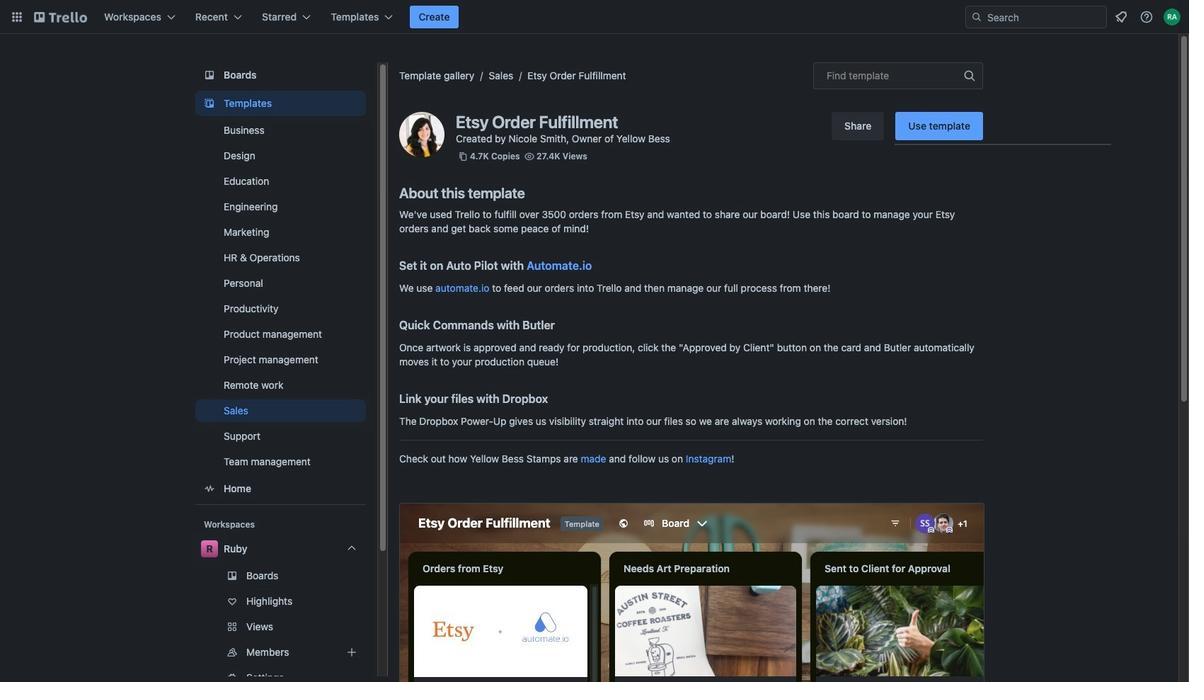 Task type: describe. For each thing, give the bounding box(es) containing it.
nicole smith, owner of yellow bess image
[[399, 112, 445, 157]]

3 forward image from the top
[[363, 669, 380, 682]]

primary element
[[0, 0, 1190, 34]]

open information menu image
[[1140, 10, 1154, 24]]

1 forward image from the top
[[363, 618, 380, 635]]

back to home image
[[34, 6, 87, 28]]

board image
[[201, 67, 218, 84]]



Task type: vqa. For each thing, say whether or not it's contained in the screenshot.
Back to home "image"
yes



Task type: locate. For each thing, give the bounding box(es) containing it.
2 forward image from the top
[[363, 644, 380, 661]]

0 notifications image
[[1113, 8, 1130, 25]]

2 vertical spatial forward image
[[363, 669, 380, 682]]

None field
[[814, 62, 984, 89]]

template board image
[[201, 95, 218, 112]]

ruby anderson (rubyanderson7) image
[[1164, 8, 1181, 25]]

search image
[[972, 11, 983, 23]]

forward image
[[363, 618, 380, 635], [363, 644, 380, 661], [363, 669, 380, 682]]

Search field
[[983, 7, 1107, 27]]

home image
[[201, 480, 218, 497]]

0 vertical spatial forward image
[[363, 618, 380, 635]]

add image
[[343, 644, 360, 661]]

1 vertical spatial forward image
[[363, 644, 380, 661]]



